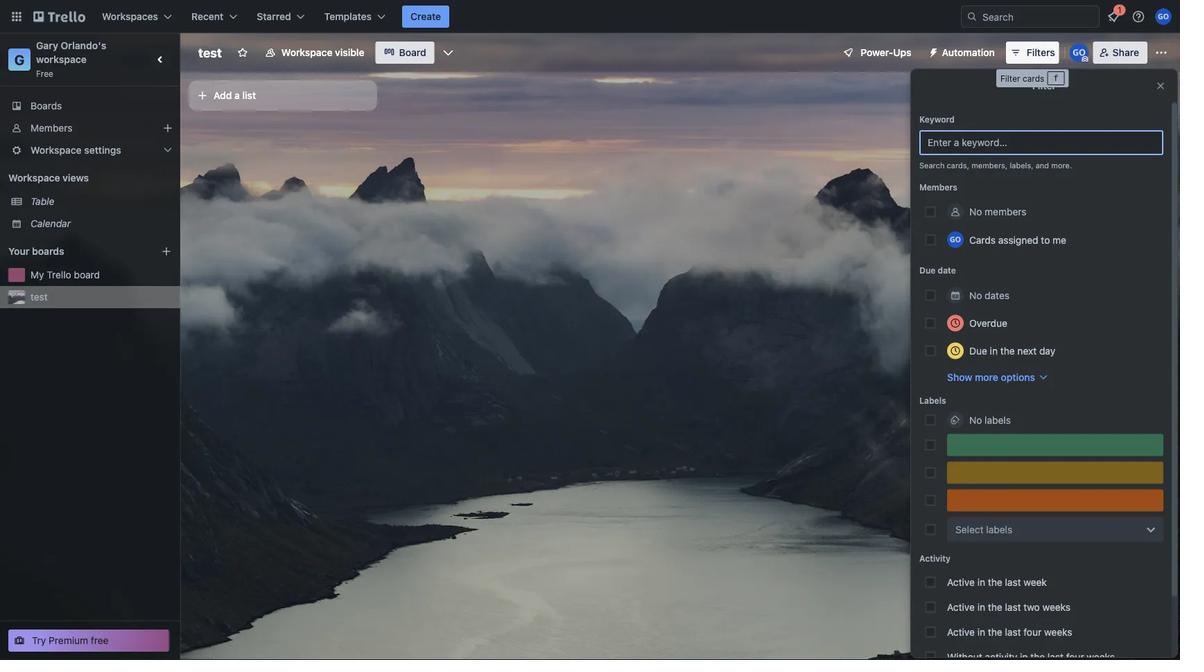 Task type: vqa. For each thing, say whether or not it's contained in the screenshot.
TEACHING: WEEKLY PLANNING
no



Task type: describe. For each thing, give the bounding box(es) containing it.
close popover image
[[1155, 80, 1167, 92]]

board link
[[376, 42, 435, 64]]

workspace settings button
[[0, 139, 180, 162]]

ups
[[893, 47, 912, 58]]

board
[[399, 47, 426, 58]]

add board image
[[161, 246, 172, 257]]

labels for no labels
[[985, 415, 1011, 426]]

due date
[[920, 266, 956, 276]]

no for no labels
[[970, 415, 982, 426]]

in for active in the last four weeks
[[978, 627, 986, 638]]

two
[[1024, 602, 1040, 613]]

trello
[[47, 269, 71, 281]]

visible
[[335, 47, 364, 58]]

workspace visible button
[[256, 42, 373, 64]]

table link
[[31, 195, 172, 209]]

next
[[1018, 345, 1037, 357]]

add a list button
[[189, 80, 377, 111]]

in for active in the last week
[[978, 577, 986, 588]]

search image
[[967, 11, 978, 22]]

labels,
[[1010, 161, 1034, 170]]

select labels
[[956, 524, 1013, 536]]

boards
[[31, 100, 62, 112]]

more
[[975, 372, 999, 383]]

g
[[14, 51, 24, 68]]

settings
[[84, 145, 121, 156]]

add a list
[[214, 90, 256, 101]]

boards link
[[0, 95, 180, 117]]

power-ups
[[861, 47, 912, 58]]

1 vertical spatial gary orlando (garyorlando) image
[[1070, 43, 1089, 62]]

workspace settings
[[31, 145, 121, 156]]

test link
[[31, 291, 172, 304]]

color: yellow, title: none element
[[947, 462, 1164, 484]]

this member is an admin of this board. image
[[1082, 56, 1089, 62]]

try
[[32, 636, 46, 647]]

filters
[[1027, 47, 1055, 58]]

workspace
[[36, 54, 87, 65]]

options
[[1001, 372, 1035, 383]]

cards
[[1023, 74, 1045, 83]]

orlando's
[[61, 40, 106, 51]]

calendar link
[[31, 217, 172, 231]]

labels
[[920, 396, 946, 406]]

the for four
[[988, 627, 1003, 638]]

filter cards
[[1001, 74, 1045, 83]]

more.
[[1052, 161, 1072, 170]]

test inside text box
[[198, 45, 222, 60]]

automation button
[[923, 42, 1003, 64]]

active in the last two weeks
[[947, 602, 1071, 613]]

activity
[[920, 554, 951, 564]]

try premium free button
[[8, 630, 169, 653]]

f
[[1054, 74, 1059, 83]]

power-
[[861, 47, 894, 58]]

no for no dates
[[970, 290, 982, 301]]

search cards, members, labels, and more.
[[920, 161, 1072, 170]]

color: orange, title: none element
[[947, 490, 1164, 512]]

g link
[[8, 49, 31, 71]]

my
[[31, 269, 44, 281]]

power-ups button
[[833, 42, 920, 64]]

me
[[1053, 234, 1067, 246]]

list
[[242, 90, 256, 101]]

in for due in the next day
[[990, 345, 998, 357]]

Search field
[[978, 6, 1099, 27]]

views
[[62, 172, 89, 184]]

assigned
[[999, 234, 1039, 246]]

workspaces
[[102, 11, 158, 22]]

automation
[[942, 47, 995, 58]]

share button
[[1094, 42, 1148, 64]]

active for active in the last four weeks
[[947, 627, 975, 638]]

color: green, title: none element
[[947, 435, 1164, 457]]

1 vertical spatial members
[[920, 182, 958, 192]]

workspaces button
[[94, 6, 180, 28]]

workspace for workspace views
[[8, 172, 60, 184]]

0 horizontal spatial members
[[31, 122, 72, 134]]

date
[[938, 266, 956, 276]]

members,
[[972, 161, 1008, 170]]

recent button
[[183, 6, 246, 28]]

the for two
[[988, 602, 1003, 613]]

filters button
[[1006, 42, 1060, 64]]

my trello board link
[[31, 268, 172, 282]]

active in the last four weeks
[[947, 627, 1073, 638]]

free
[[91, 636, 109, 647]]

week
[[1024, 577, 1047, 588]]

2 horizontal spatial gary orlando (garyorlando) image
[[1155, 8, 1172, 25]]

open information menu image
[[1132, 10, 1146, 24]]

boards
[[32, 246, 64, 257]]

templates
[[324, 11, 372, 22]]

weeks for active in the last four weeks
[[1044, 627, 1073, 638]]

star or unstar board image
[[237, 47, 248, 58]]

your boards
[[8, 246, 64, 257]]

no for no members
[[970, 206, 982, 218]]

to
[[1041, 234, 1050, 246]]

last for two
[[1005, 602, 1021, 613]]



Task type: locate. For each thing, give the bounding box(es) containing it.
members down boards
[[31, 122, 72, 134]]

starred
[[257, 11, 291, 22]]

labels for select labels
[[987, 524, 1013, 536]]

1 active from the top
[[947, 577, 975, 588]]

the left next
[[1001, 345, 1015, 357]]

0 vertical spatial due
[[920, 266, 936, 276]]

workspace inside button
[[281, 47, 333, 58]]

last
[[1005, 577, 1021, 588], [1005, 602, 1021, 613], [1005, 627, 1021, 638]]

in up show more options
[[990, 345, 998, 357]]

workspace for workspace settings
[[31, 145, 82, 156]]

1 horizontal spatial due
[[970, 345, 988, 357]]

test left star or unstar board image
[[198, 45, 222, 60]]

filter down filters
[[1033, 80, 1056, 92]]

0 vertical spatial labels
[[985, 415, 1011, 426]]

due for due in the next day
[[970, 345, 988, 357]]

primary element
[[0, 0, 1180, 33]]

1 notification image
[[1106, 8, 1122, 25]]

create button
[[402, 6, 450, 28]]

no labels
[[970, 415, 1011, 426]]

show more options
[[947, 372, 1035, 383]]

premium
[[49, 636, 88, 647]]

0 vertical spatial gary orlando (garyorlando) image
[[1155, 8, 1172, 25]]

2 vertical spatial last
[[1005, 627, 1021, 638]]

no left dates
[[970, 290, 982, 301]]

gary orlando's workspace link
[[36, 40, 109, 65]]

recent
[[191, 11, 224, 22]]

sm image
[[923, 42, 942, 61]]

keyword
[[920, 114, 955, 124]]

workspace up 'workspace views'
[[31, 145, 82, 156]]

last left the week
[[1005, 577, 1021, 588]]

2 last from the top
[[1005, 602, 1021, 613]]

add
[[214, 90, 232, 101]]

1 vertical spatial workspace
[[31, 145, 82, 156]]

filter for filter cards
[[1001, 74, 1021, 83]]

0 horizontal spatial test
[[31, 292, 48, 303]]

gary orlando (garyorlando) image left cards
[[947, 232, 964, 248]]

members down search
[[920, 182, 958, 192]]

labels
[[985, 415, 1011, 426], [987, 524, 1013, 536]]

gary orlando (garyorlando) image right 'open information menu' image
[[1155, 8, 1172, 25]]

1 last from the top
[[1005, 577, 1021, 588]]

gary orlando (garyorlando) image
[[1155, 8, 1172, 25], [1070, 43, 1089, 62], [947, 232, 964, 248]]

2 vertical spatial no
[[970, 415, 982, 426]]

in for active in the last two weeks
[[978, 602, 986, 613]]

1 no from the top
[[970, 206, 982, 218]]

due in the next day
[[970, 345, 1056, 357]]

0 vertical spatial members
[[31, 122, 72, 134]]

filter for filter
[[1033, 80, 1056, 92]]

workspace navigation collapse icon image
[[151, 50, 171, 69]]

0 horizontal spatial filter
[[1001, 74, 1021, 83]]

last for week
[[1005, 577, 1021, 588]]

starred button
[[248, 6, 313, 28]]

1 horizontal spatial test
[[198, 45, 222, 60]]

2 vertical spatial workspace
[[8, 172, 60, 184]]

workspace left visible at the left top of the page
[[281, 47, 333, 58]]

active for active in the last week
[[947, 577, 975, 588]]

in up active in the last two weeks at bottom right
[[978, 577, 986, 588]]

due
[[920, 266, 936, 276], [970, 345, 988, 357]]

four
[[1024, 627, 1042, 638]]

0 vertical spatial workspace
[[281, 47, 333, 58]]

0 vertical spatial test
[[198, 45, 222, 60]]

in
[[990, 345, 998, 357], [978, 577, 986, 588], [978, 602, 986, 613], [978, 627, 986, 638]]

1 vertical spatial labels
[[987, 524, 1013, 536]]

cards assigned to me
[[970, 234, 1067, 246]]

workspace inside popup button
[[31, 145, 82, 156]]

1 horizontal spatial gary orlando (garyorlando) image
[[1070, 43, 1089, 62]]

active down active in the last week
[[947, 602, 975, 613]]

2 vertical spatial active
[[947, 627, 975, 638]]

3 no from the top
[[970, 415, 982, 426]]

labels down show more options button
[[985, 415, 1011, 426]]

weeks right two
[[1043, 602, 1071, 613]]

due left date
[[920, 266, 936, 276]]

active down activity
[[947, 577, 975, 588]]

due up more
[[970, 345, 988, 357]]

day
[[1040, 345, 1056, 357]]

0 horizontal spatial gary orlando (garyorlando) image
[[947, 232, 964, 248]]

members link
[[0, 117, 180, 139]]

table
[[31, 196, 54, 207]]

no dates
[[970, 290, 1010, 301]]

your
[[8, 246, 29, 257]]

the for day
[[1001, 345, 1015, 357]]

dates
[[985, 290, 1010, 301]]

my trello board
[[31, 269, 100, 281]]

0 vertical spatial weeks
[[1043, 602, 1071, 613]]

the up active in the last two weeks at bottom right
[[988, 577, 1003, 588]]

last left four
[[1005, 627, 1021, 638]]

try premium free
[[32, 636, 109, 647]]

no members
[[970, 206, 1027, 218]]

1 vertical spatial active
[[947, 602, 975, 613]]

1 vertical spatial test
[[31, 292, 48, 303]]

1 vertical spatial no
[[970, 290, 982, 301]]

share
[[1113, 47, 1140, 58]]

0 horizontal spatial due
[[920, 266, 936, 276]]

1 vertical spatial due
[[970, 345, 988, 357]]

and
[[1036, 161, 1049, 170]]

workspace for workspace visible
[[281, 47, 333, 58]]

cards,
[[947, 161, 970, 170]]

board
[[74, 269, 100, 281]]

search
[[920, 161, 945, 170]]

test
[[198, 45, 222, 60], [31, 292, 48, 303]]

1 vertical spatial last
[[1005, 602, 1021, 613]]

the down active in the last two weeks at bottom right
[[988, 627, 1003, 638]]

show more options button
[[947, 371, 1049, 385]]

in down active in the last two weeks at bottom right
[[978, 627, 986, 638]]

no
[[970, 206, 982, 218], [970, 290, 982, 301], [970, 415, 982, 426]]

a
[[235, 90, 240, 101]]

templates button
[[316, 6, 394, 28]]

1 horizontal spatial filter
[[1033, 80, 1056, 92]]

calendar
[[31, 218, 71, 230]]

workspace
[[281, 47, 333, 58], [31, 145, 82, 156], [8, 172, 60, 184]]

back to home image
[[33, 6, 85, 28]]

no down more
[[970, 415, 982, 426]]

3 active from the top
[[947, 627, 975, 638]]

the
[[1001, 345, 1015, 357], [988, 577, 1003, 588], [988, 602, 1003, 613], [988, 627, 1003, 638]]

0 vertical spatial active
[[947, 577, 975, 588]]

3 last from the top
[[1005, 627, 1021, 638]]

1 vertical spatial weeks
[[1044, 627, 1073, 638]]

workspace views
[[8, 172, 89, 184]]

cards
[[970, 234, 996, 246]]

weeks right four
[[1044, 627, 1073, 638]]

Board name text field
[[191, 42, 229, 64]]

filter
[[1001, 74, 1021, 83], [1033, 80, 1056, 92]]

test down my at the top left of the page
[[31, 292, 48, 303]]

free
[[36, 69, 53, 78]]

2 active from the top
[[947, 602, 975, 613]]

active for active in the last two weeks
[[947, 602, 975, 613]]

customize views image
[[442, 46, 455, 60]]

show
[[947, 372, 973, 383]]

active in the last week
[[947, 577, 1047, 588]]

your boards with 2 items element
[[8, 243, 140, 260]]

no up cards
[[970, 206, 982, 218]]

weeks
[[1043, 602, 1071, 613], [1044, 627, 1073, 638]]

create
[[411, 11, 441, 22]]

overdue
[[970, 318, 1008, 329]]

the down active in the last week
[[988, 602, 1003, 613]]

workspace visible
[[281, 47, 364, 58]]

due for due date
[[920, 266, 936, 276]]

gary orlando (garyorlando) image right filters
[[1070, 43, 1089, 62]]

active down active in the last two weeks at bottom right
[[947, 627, 975, 638]]

weeks for active in the last two weeks
[[1043, 602, 1071, 613]]

Enter a keyword… text field
[[920, 130, 1164, 155]]

workspace up table
[[8, 172, 60, 184]]

2 no from the top
[[970, 290, 982, 301]]

filter left cards
[[1001, 74, 1021, 83]]

2 vertical spatial gary orlando (garyorlando) image
[[947, 232, 964, 248]]

gary
[[36, 40, 58, 51]]

1 horizontal spatial members
[[920, 182, 958, 192]]

labels right select at the right bottom of page
[[987, 524, 1013, 536]]

last for four
[[1005, 627, 1021, 638]]

show menu image
[[1155, 46, 1169, 60]]

select
[[956, 524, 984, 536]]

0 vertical spatial no
[[970, 206, 982, 218]]

last left two
[[1005, 602, 1021, 613]]

0 vertical spatial last
[[1005, 577, 1021, 588]]

the for week
[[988, 577, 1003, 588]]

in down active in the last week
[[978, 602, 986, 613]]



